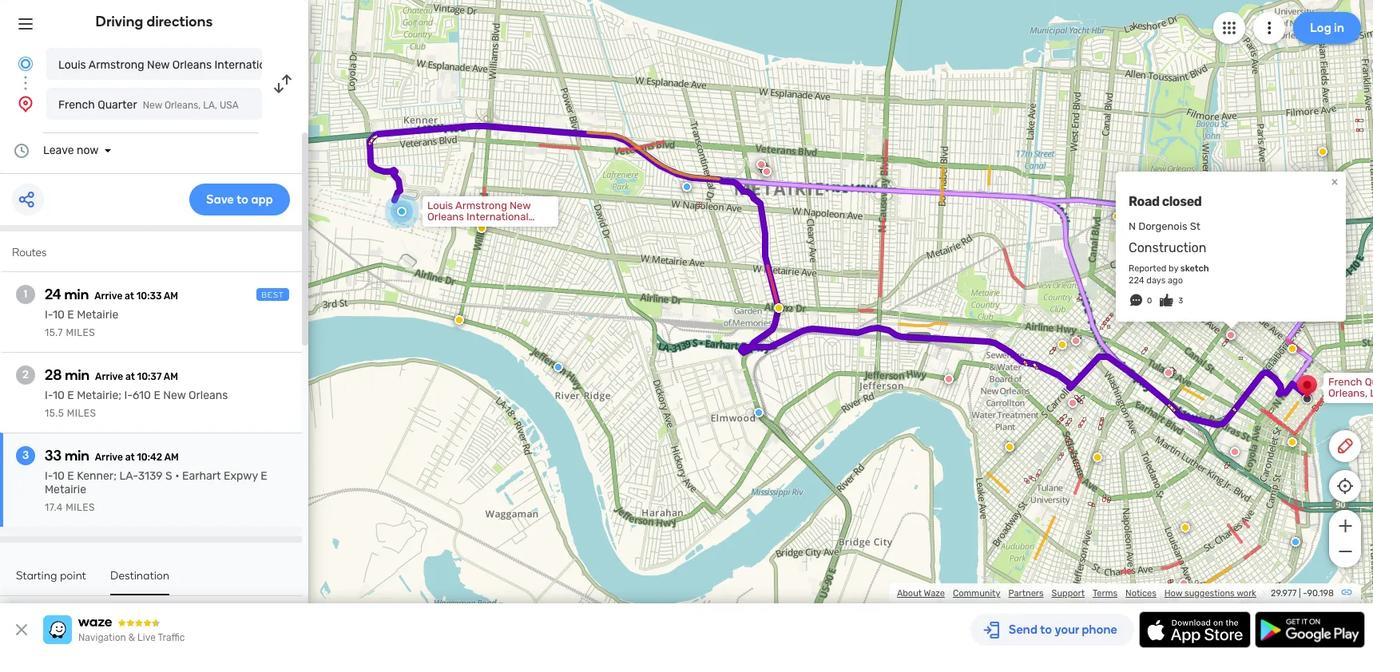 Task type: describe. For each thing, give the bounding box(es) containing it.
work
[[1237, 589, 1257, 599]]

at for 28 min
[[125, 372, 135, 383]]

road
[[1129, 194, 1160, 209]]

33
[[45, 447, 62, 465]]

about waze link
[[897, 589, 945, 599]]

new for orleans
[[147, 58, 170, 72]]

international
[[215, 58, 281, 72]]

10 for 33
[[53, 470, 65, 483]]

sketch
[[1181, 264, 1210, 274]]

pencil image
[[1336, 437, 1355, 456]]

orleans inside i-10 e metairie; i-610 e new orleans 15.5 miles
[[189, 389, 228, 403]]

orleans,
[[165, 100, 201, 111]]

0 vertical spatial police image
[[682, 182, 692, 192]]

quarter
[[98, 98, 137, 112]]

construction reported by sketch 224 days ago
[[1129, 241, 1210, 286]]

navigation & live traffic
[[78, 633, 185, 644]]

3139
[[138, 470, 163, 483]]

s
[[165, 470, 172, 483]]

destination
[[110, 570, 170, 583]]

2 horizontal spatial police image
[[1291, 538, 1301, 547]]

am for 33 min
[[164, 452, 179, 463]]

airport
[[284, 58, 320, 72]]

traffic
[[158, 633, 185, 644]]

orleans inside louis armstrong new orleans international airport button
[[172, 58, 212, 72]]

terms
[[1093, 589, 1118, 599]]

i- for 28 min
[[45, 389, 53, 403]]

29.977
[[1271, 589, 1297, 599]]

expwy
[[224, 470, 258, 483]]

at for 33 min
[[125, 452, 135, 463]]

min for 28 min
[[65, 367, 90, 384]]

arrive for 28 min
[[95, 372, 123, 383]]

french quarter new orleans, la, usa
[[58, 98, 239, 112]]

n
[[1129, 220, 1136, 232]]

qu
[[1365, 376, 1374, 388]]

french qu
[[1329, 376, 1374, 400]]

× link
[[1328, 174, 1342, 189]]

i- down "28 min arrive at 10:37 am"
[[124, 389, 133, 403]]

e right expwy
[[261, 470, 267, 483]]

now
[[77, 144, 99, 157]]

610
[[133, 389, 151, 403]]

at for 24 min
[[125, 291, 134, 302]]

louis armstrong new orleans international airport
[[58, 58, 320, 72]]

leave
[[43, 144, 74, 157]]

1 horizontal spatial 3
[[1179, 296, 1184, 306]]

e for 33 min
[[67, 470, 74, 483]]

by
[[1169, 264, 1179, 274]]

support link
[[1052, 589, 1085, 599]]

how
[[1165, 589, 1183, 599]]

usa
[[220, 100, 239, 111]]

28
[[45, 367, 62, 384]]

17.4
[[45, 503, 63, 514]]

224
[[1129, 276, 1145, 286]]

•
[[175, 470, 179, 483]]

33 min arrive at 10:42 am
[[45, 447, 179, 465]]

min for 24 min
[[64, 286, 89, 304]]

zoom out image
[[1336, 543, 1356, 562]]

24
[[45, 286, 61, 304]]

support
[[1052, 589, 1085, 599]]

terms link
[[1093, 589, 1118, 599]]

10:42
[[137, 452, 162, 463]]

driving directions
[[96, 13, 213, 30]]

i-10 e metairie 15.7 miles
[[45, 308, 118, 339]]

notices link
[[1126, 589, 1157, 599]]

0
[[1147, 296, 1153, 306]]

metairie inside i-10 e metairie 15.7 miles
[[77, 308, 118, 322]]

waze
[[924, 589, 945, 599]]

partners
[[1009, 589, 1044, 599]]

best
[[261, 291, 284, 300]]

directions
[[147, 13, 213, 30]]

suggestions
[[1185, 589, 1235, 599]]

miles inside i-10 e metairie; i-610 e new orleans 15.5 miles
[[67, 408, 96, 420]]

zoom in image
[[1336, 517, 1356, 536]]

navigation
[[78, 633, 126, 644]]

how suggestions work link
[[1165, 589, 1257, 599]]

0 horizontal spatial 3
[[22, 449, 29, 463]]

closed
[[1162, 194, 1202, 209]]

live
[[137, 633, 156, 644]]

french for qu
[[1329, 376, 1363, 388]]

days
[[1147, 276, 1166, 286]]

earhart
[[182, 470, 221, 483]]

st
[[1190, 220, 1201, 232]]

2
[[22, 368, 29, 382]]

police image
[[754, 408, 764, 418]]

10:37
[[137, 372, 162, 383]]

-
[[1303, 589, 1308, 599]]

e right the 610 on the bottom left of the page
[[154, 389, 161, 403]]

destination button
[[110, 570, 170, 596]]

15.7
[[45, 328, 63, 339]]

current location image
[[16, 54, 35, 74]]

driving
[[96, 13, 143, 30]]

e for 24 min
[[67, 308, 74, 322]]

armstrong
[[89, 58, 144, 72]]

dorgenois
[[1139, 220, 1188, 232]]

am for 24 min
[[164, 291, 178, 302]]

routes
[[12, 246, 47, 260]]

28 min arrive at 10:37 am
[[45, 367, 178, 384]]

×
[[1332, 174, 1339, 189]]



Task type: locate. For each thing, give the bounding box(es) containing it.
new right the 610 on the bottom left of the page
[[163, 389, 186, 403]]

2 vertical spatial police image
[[1291, 538, 1301, 547]]

community link
[[953, 589, 1001, 599]]

1 horizontal spatial police image
[[682, 182, 692, 192]]

10 for 24
[[53, 308, 65, 322]]

at inside "28 min arrive at 10:37 am"
[[125, 372, 135, 383]]

new left 'orleans,'
[[143, 100, 162, 111]]

clock image
[[12, 141, 31, 161]]

0 vertical spatial am
[[164, 291, 178, 302]]

road closed image
[[762, 167, 772, 177], [1068, 399, 1078, 408], [1231, 447, 1240, 457], [1179, 579, 1189, 589]]

at left 10:37
[[125, 372, 135, 383]]

2 vertical spatial at
[[125, 452, 135, 463]]

e left kenner;
[[67, 470, 74, 483]]

arrive up i-10 e metairie 15.7 miles in the left of the page
[[94, 291, 123, 302]]

i- for 24 min
[[45, 308, 53, 322]]

new inside button
[[147, 58, 170, 72]]

e for 28 min
[[67, 389, 74, 403]]

1
[[24, 288, 27, 301]]

90.198
[[1308, 589, 1334, 599]]

french inside french qu
[[1329, 376, 1363, 388]]

10 for 28
[[53, 389, 65, 403]]

i- up 15.7
[[45, 308, 53, 322]]

0 horizontal spatial french
[[58, 98, 95, 112]]

3 10 from the top
[[53, 470, 65, 483]]

min right '28'
[[65, 367, 90, 384]]

location image
[[16, 94, 35, 113]]

2 vertical spatial min
[[65, 447, 89, 465]]

metairie down 24 min arrive at 10:33 am at the top of page
[[77, 308, 118, 322]]

am up s
[[164, 452, 179, 463]]

0 vertical spatial at
[[125, 291, 134, 302]]

i- inside i-10 e kenner; la-3139 s • earhart expwy e metairie 17.4 miles
[[45, 470, 53, 483]]

0 vertical spatial min
[[64, 286, 89, 304]]

&
[[128, 633, 135, 644]]

metairie up 17.4
[[45, 483, 86, 497]]

miles
[[66, 328, 95, 339], [67, 408, 96, 420], [66, 503, 95, 514]]

miles down metairie;
[[67, 408, 96, 420]]

1 vertical spatial arrive
[[95, 372, 123, 383]]

i- for 33 min
[[45, 470, 53, 483]]

0 vertical spatial metairie
[[77, 308, 118, 322]]

2 vertical spatial miles
[[66, 503, 95, 514]]

10 up 15.7
[[53, 308, 65, 322]]

2 vertical spatial am
[[164, 452, 179, 463]]

10:33
[[136, 291, 162, 302]]

2 10 from the top
[[53, 389, 65, 403]]

community
[[953, 589, 1001, 599]]

2 vertical spatial new
[[163, 389, 186, 403]]

10 down 33
[[53, 470, 65, 483]]

arrive for 33 min
[[95, 452, 123, 463]]

hazard image
[[1318, 147, 1328, 157], [1113, 212, 1123, 221], [477, 224, 487, 233], [455, 316, 464, 325], [1288, 344, 1298, 354], [1093, 453, 1103, 463], [1181, 523, 1191, 533]]

french left the "qu"
[[1329, 376, 1363, 388]]

at inside 24 min arrive at 10:33 am
[[125, 291, 134, 302]]

1 vertical spatial miles
[[67, 408, 96, 420]]

la,
[[203, 100, 217, 111]]

new for orleans,
[[143, 100, 162, 111]]

miles right 15.7
[[66, 328, 95, 339]]

am for 28 min
[[164, 372, 178, 383]]

link image
[[1341, 587, 1354, 599]]

i- up "15.5"
[[45, 389, 53, 403]]

metairie inside i-10 e kenner; la-3139 s • earhart expwy e metairie 17.4 miles
[[45, 483, 86, 497]]

arrive for 24 min
[[94, 291, 123, 302]]

1 vertical spatial french
[[1329, 376, 1363, 388]]

1 vertical spatial new
[[143, 100, 162, 111]]

notices
[[1126, 589, 1157, 599]]

1 vertical spatial 10
[[53, 389, 65, 403]]

reported
[[1129, 264, 1167, 274]]

french down louis
[[58, 98, 95, 112]]

arrive up kenner;
[[95, 452, 123, 463]]

3 at from the top
[[125, 452, 135, 463]]

new inside "french quarter new orleans, la, usa"
[[143, 100, 162, 111]]

metairie
[[77, 308, 118, 322], [45, 483, 86, 497]]

about waze community partners support terms notices how suggestions work
[[897, 589, 1257, 599]]

3 left 33
[[22, 449, 29, 463]]

metairie;
[[77, 389, 122, 403]]

10 up "15.5"
[[53, 389, 65, 403]]

min
[[64, 286, 89, 304], [65, 367, 90, 384], [65, 447, 89, 465]]

arrive
[[94, 291, 123, 302], [95, 372, 123, 383], [95, 452, 123, 463]]

1 at from the top
[[125, 291, 134, 302]]

orleans
[[172, 58, 212, 72], [189, 389, 228, 403]]

2 vertical spatial 10
[[53, 470, 65, 483]]

la-
[[119, 470, 138, 483]]

1 vertical spatial am
[[164, 372, 178, 383]]

i-
[[45, 308, 53, 322], [45, 389, 53, 403], [124, 389, 133, 403], [45, 470, 53, 483]]

orleans up 'orleans,'
[[172, 58, 212, 72]]

new
[[147, 58, 170, 72], [143, 100, 162, 111], [163, 389, 186, 403]]

am right 10:37
[[164, 372, 178, 383]]

24 min arrive at 10:33 am
[[45, 286, 178, 304]]

arrive inside 24 min arrive at 10:33 am
[[94, 291, 123, 302]]

about
[[897, 589, 922, 599]]

i-10 e kenner; la-3139 s • earhart expwy e metairie 17.4 miles
[[45, 470, 267, 514]]

louis
[[58, 58, 86, 72]]

point
[[60, 570, 86, 583]]

am right 10:33
[[164, 291, 178, 302]]

3 down the ago
[[1179, 296, 1184, 306]]

e down 24 min arrive at 10:33 am at the top of page
[[67, 308, 74, 322]]

1 vertical spatial 3
[[22, 449, 29, 463]]

0 vertical spatial french
[[58, 98, 95, 112]]

miles right 17.4
[[66, 503, 95, 514]]

at inside 33 min arrive at 10:42 am
[[125, 452, 135, 463]]

10 inside i-10 e kenner; la-3139 s • earhart expwy e metairie 17.4 miles
[[53, 470, 65, 483]]

2 at from the top
[[125, 372, 135, 383]]

miles inside i-10 e metairie 15.7 miles
[[66, 328, 95, 339]]

i-10 e metairie; i-610 e new orleans 15.5 miles
[[45, 389, 228, 420]]

at
[[125, 291, 134, 302], [125, 372, 135, 383], [125, 452, 135, 463]]

10 inside i-10 e metairie 15.7 miles
[[53, 308, 65, 322]]

0 horizontal spatial police image
[[554, 363, 563, 372]]

french for quarter
[[58, 98, 95, 112]]

starting point
[[16, 570, 86, 583]]

0 vertical spatial arrive
[[94, 291, 123, 302]]

starting
[[16, 570, 57, 583]]

10
[[53, 308, 65, 322], [53, 389, 65, 403], [53, 470, 65, 483]]

am
[[164, 291, 178, 302], [164, 372, 178, 383], [164, 452, 179, 463]]

french
[[58, 98, 95, 112], [1329, 376, 1363, 388]]

miles inside i-10 e kenner; la-3139 s • earhart expwy e metairie 17.4 miles
[[66, 503, 95, 514]]

|
[[1299, 589, 1301, 599]]

0 vertical spatial new
[[147, 58, 170, 72]]

29.977 | -90.198
[[1271, 589, 1334, 599]]

1 10 from the top
[[53, 308, 65, 322]]

e inside i-10 e metairie 15.7 miles
[[67, 308, 74, 322]]

0 vertical spatial 3
[[1179, 296, 1184, 306]]

e left metairie;
[[67, 389, 74, 403]]

starting point button
[[16, 570, 86, 594]]

i- inside i-10 e metairie 15.7 miles
[[45, 308, 53, 322]]

min for 33 min
[[65, 447, 89, 465]]

2 vertical spatial arrive
[[95, 452, 123, 463]]

1 vertical spatial at
[[125, 372, 135, 383]]

construction
[[1129, 241, 1207, 256]]

road closed
[[1129, 194, 1202, 209]]

n dorgenois st
[[1129, 220, 1201, 232]]

road closed image
[[757, 160, 766, 169], [1072, 336, 1081, 346], [1164, 368, 1174, 378], [944, 375, 954, 384]]

1 vertical spatial metairie
[[45, 483, 86, 497]]

min right "24"
[[64, 286, 89, 304]]

police image
[[682, 182, 692, 192], [554, 363, 563, 372], [1291, 538, 1301, 547]]

0 vertical spatial orleans
[[172, 58, 212, 72]]

arrive inside "28 min arrive at 10:37 am"
[[95, 372, 123, 383]]

x image
[[12, 621, 31, 640]]

ago
[[1168, 276, 1183, 286]]

louis armstrong new orleans international airport button
[[46, 48, 320, 80]]

arrive inside 33 min arrive at 10:42 am
[[95, 452, 123, 463]]

at up la-
[[125, 452, 135, 463]]

new inside i-10 e metairie; i-610 e new orleans 15.5 miles
[[163, 389, 186, 403]]

at left 10:33
[[125, 291, 134, 302]]

leave now
[[43, 144, 99, 157]]

am inside "28 min arrive at 10:37 am"
[[164, 372, 178, 383]]

min right 33
[[65, 447, 89, 465]]

am inside 33 min arrive at 10:42 am
[[164, 452, 179, 463]]

kenner;
[[77, 470, 117, 483]]

am inside 24 min arrive at 10:33 am
[[164, 291, 178, 302]]

1 vertical spatial police image
[[554, 363, 563, 372]]

1 vertical spatial orleans
[[189, 389, 228, 403]]

hazard image
[[1372, 62, 1374, 71], [774, 304, 784, 313], [1058, 340, 1068, 350], [1288, 438, 1298, 447], [1005, 443, 1015, 452]]

0 vertical spatial 10
[[53, 308, 65, 322]]

1 horizontal spatial french
[[1329, 376, 1363, 388]]

0 vertical spatial miles
[[66, 328, 95, 339]]

i- down 33
[[45, 470, 53, 483]]

1 vertical spatial min
[[65, 367, 90, 384]]

partners link
[[1009, 589, 1044, 599]]

arrive up metairie;
[[95, 372, 123, 383]]

10 inside i-10 e metairie; i-610 e new orleans 15.5 miles
[[53, 389, 65, 403]]

15.5
[[45, 408, 64, 420]]

orleans right the 610 on the bottom left of the page
[[189, 389, 228, 403]]

new up "french quarter new orleans, la, usa"
[[147, 58, 170, 72]]



Task type: vqa. For each thing, say whether or not it's contained in the screenshot.
en-
no



